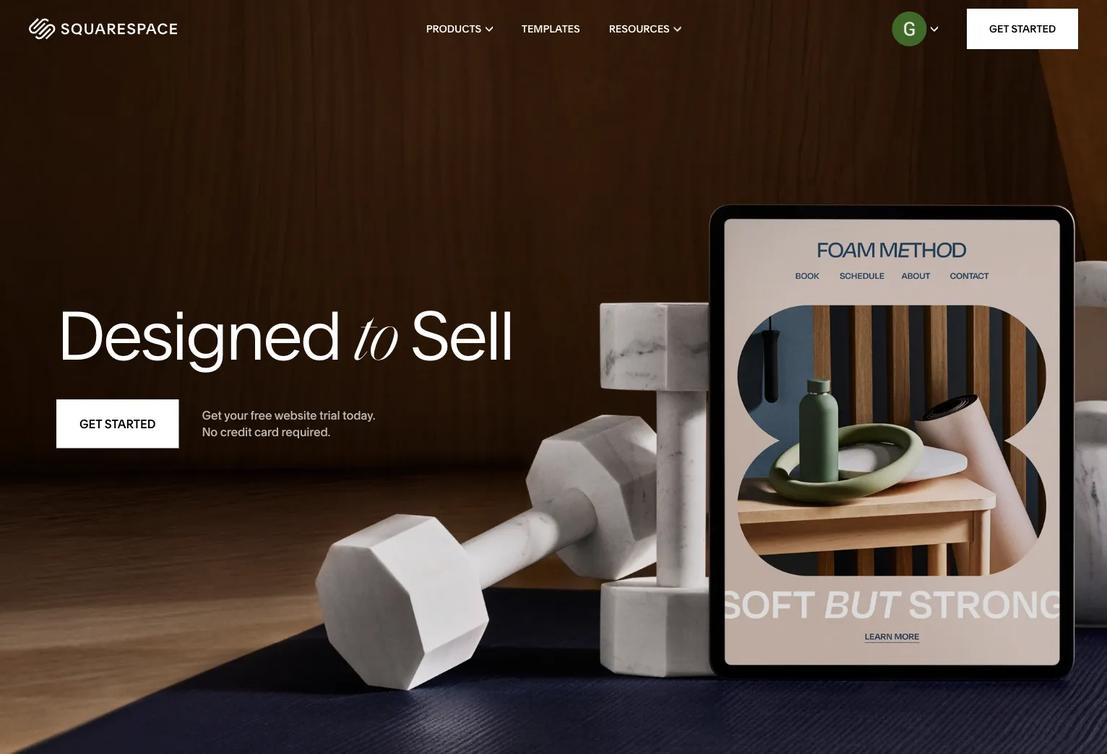 Task type: describe. For each thing, give the bounding box(es) containing it.
your
[[224, 409, 248, 423]]

get inside get your free website trial today. no credit card required.
[[202, 409, 222, 423]]

get started for get started link to the right
[[989, 23, 1056, 35]]

designed to sell
[[56, 295, 513, 377]]

resources
[[609, 23, 670, 35]]

templates link
[[522, 0, 580, 58]]

trial
[[320, 409, 340, 423]]

get for left get started link
[[80, 417, 102, 431]]

started for get started link to the right
[[1011, 23, 1056, 35]]

resources button
[[609, 0, 681, 58]]

1 horizontal spatial get started link
[[967, 9, 1078, 49]]

no
[[202, 425, 218, 439]]

website
[[274, 409, 317, 423]]

required.
[[282, 425, 331, 439]]

templates
[[522, 23, 580, 35]]

to
[[354, 310, 396, 377]]



Task type: vqa. For each thing, say whether or not it's contained in the screenshot.
Food
no



Task type: locate. For each thing, give the bounding box(es) containing it.
sell
[[410, 295, 513, 377]]

1 vertical spatial get started
[[80, 417, 156, 431]]

squarespace logo image
[[29, 18, 177, 40]]

0 horizontal spatial get started
[[80, 417, 156, 431]]

get started link
[[967, 9, 1078, 49], [56, 400, 179, 449]]

0 vertical spatial get started link
[[967, 9, 1078, 49]]

started for left get started link
[[105, 417, 156, 431]]

0 vertical spatial started
[[1011, 23, 1056, 35]]

0 horizontal spatial get started link
[[56, 400, 179, 449]]

get your free website trial today. no credit card required.
[[202, 409, 375, 439]]

2 horizontal spatial get
[[989, 23, 1009, 35]]

get
[[989, 23, 1009, 35], [202, 409, 222, 423], [80, 417, 102, 431]]

0 horizontal spatial started
[[105, 417, 156, 431]]

credit
[[220, 425, 252, 439]]

1 vertical spatial get started link
[[56, 400, 179, 449]]

0 vertical spatial get started
[[989, 23, 1056, 35]]

squarespace logo link
[[29, 18, 239, 40]]

card
[[254, 425, 279, 439]]

products
[[426, 23, 481, 35]]

started
[[1011, 23, 1056, 35], [105, 417, 156, 431]]

products button
[[426, 0, 493, 58]]

designed
[[56, 295, 340, 377]]

free
[[250, 409, 272, 423]]

get started
[[989, 23, 1056, 35], [80, 417, 156, 431]]

1 horizontal spatial started
[[1011, 23, 1056, 35]]

0 horizontal spatial get
[[80, 417, 102, 431]]

get started for left get started link
[[80, 417, 156, 431]]

1 vertical spatial started
[[105, 417, 156, 431]]

today.
[[343, 409, 375, 423]]

1 horizontal spatial get
[[202, 409, 222, 423]]

get for get started link to the right
[[989, 23, 1009, 35]]

1 horizontal spatial get started
[[989, 23, 1056, 35]]



